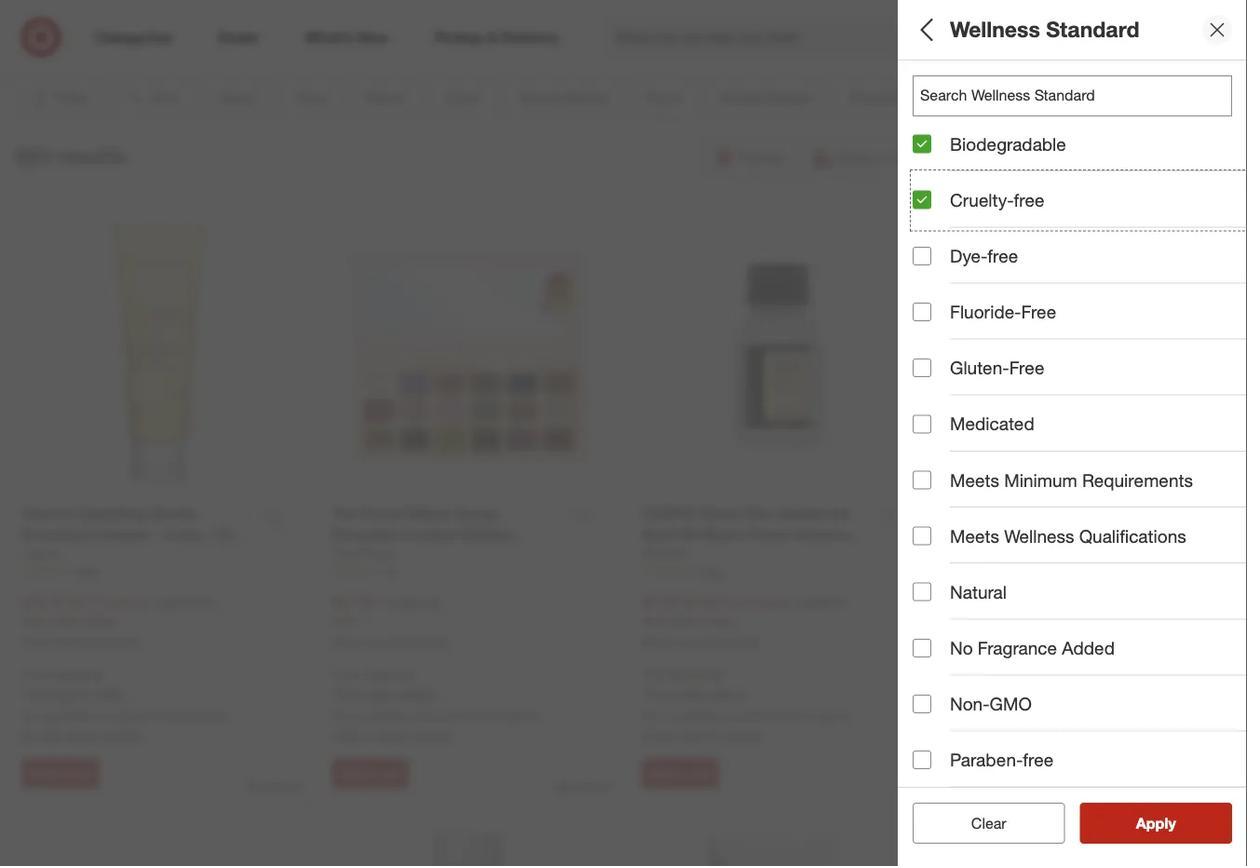 Task type: vqa. For each thing, say whether or not it's contained in the screenshot.


Task type: describe. For each thing, give the bounding box(es) containing it.
( for $5.95
[[682, 594, 686, 611]]

Non-GMO checkbox
[[913, 695, 932, 714]]

3 not from the left
[[642, 709, 663, 725]]

exclusions for exclusions apply. link for check nearby stores button related to $24.00
[[26, 686, 89, 703]]

shade range fair; light; medium
[[913, 278, 1025, 319]]

none text field inside wellness standard dialog
[[913, 75, 1233, 116]]

austin for $27.00
[[425, 709, 462, 725]]

sponsored for $27.00
[[557, 779, 612, 793]]

skin type button
[[913, 592, 1248, 657]]

fluoride-
[[951, 301, 1022, 323]]

-
[[993, 594, 998, 612]]

non-
[[951, 694, 990, 715]]

fragrance
[[978, 638, 1058, 659]]

sale inside $5.95 ( $5.89 /fluid ounce ) reg $8.50 sale ends today when purchased online
[[642, 614, 668, 630]]

all
[[913, 16, 939, 43]]

$5.95 ( $5.89 /fluid ounce ) reg $8.50 sale ends today when purchased online
[[642, 593, 848, 650]]

stores for $27.00
[[417, 727, 453, 744]]

color inside color beige; black; blue; brown; gold; gray; clear; orange; pink;
[[913, 83, 959, 104]]

see
[[1117, 814, 1144, 833]]

$30.00
[[176, 594, 215, 611]]

non-gmo
[[951, 694, 1032, 715]]

not for $24.00
[[22, 709, 43, 725]]

purchased inside $5.95 ( $5.89 /fluid ounce ) reg $8.50 sale ends today when purchased online
[[674, 636, 727, 650]]

exclusions for exclusions apply. link for check nearby stores button related to $27.00
[[337, 686, 399, 703]]

paraben-
[[951, 750, 1024, 771]]

Natural checkbox
[[913, 583, 932, 602]]

$5.89
[[686, 594, 717, 611]]

cruelty-free
[[951, 189, 1045, 211]]

color inside benefit blending; color correction; concealing
[[972, 498, 1004, 514]]

austin for $24.00
[[115, 709, 152, 725]]

minimum
[[1005, 470, 1078, 491]]

no fragrance added
[[951, 638, 1115, 659]]

not for $27.00
[[332, 709, 353, 725]]

when inside $24.00 ( $5.71 /ounce ) reg $30.00 sale ends today when purchased online
[[22, 636, 51, 650]]

today inside $3.50 - $8.40 sale ends today when purchased online
[[1014, 615, 1047, 631]]

all filters dialog
[[898, 0, 1248, 867]]

) inside $5.95 ( $5.89 /fluid ounce ) reg $8.50 sale ends today when purchased online
[[786, 594, 790, 611]]

$5.95
[[642, 593, 678, 611]]

gray;
[[1101, 107, 1129, 123]]

product form button
[[913, 331, 1248, 396]]

$9.99;
[[1024, 237, 1060, 253]]

medicated
[[951, 413, 1035, 435]]

$
[[1243, 237, 1248, 253]]

$14.99;
[[1107, 237, 1149, 253]]

price $0  –  $4.99; $5  –  $9.99; $10  –  $14.99; $15  –  $19.99; $
[[913, 213, 1248, 253]]

apply
[[1137, 814, 1177, 833]]

cruelty- inside the 'wellness standard biodegradable; cruelty-free'
[[1006, 563, 1053, 580]]

fair;
[[913, 302, 938, 319]]

paraben-free
[[951, 750, 1054, 771]]

865 link
[[22, 564, 295, 580]]

$5
[[988, 237, 1002, 253]]

see results
[[1117, 814, 1196, 833]]

1997 link
[[642, 564, 915, 580]]

blue;
[[992, 107, 1020, 123]]

Medicated checkbox
[[913, 415, 932, 434]]

/fluid
[[717, 594, 746, 611]]

qualifications
[[1080, 526, 1187, 547]]

purchased inside '$27.00 reg $54.00 sale when purchased online'
[[364, 636, 417, 650]]

medium
[[978, 302, 1025, 319]]

free shipping * * exclusions apply. not available at austin south lamar check nearby stores for $24.00
[[22, 667, 230, 744]]

search button
[[999, 17, 1044, 62]]

filters
[[945, 16, 1003, 43]]

Dye-free checkbox
[[913, 247, 932, 265]]

check nearby stores button for $24.00
[[22, 726, 143, 745]]

sponsored for $24.00
[[247, 779, 302, 793]]

at for $27.00
[[411, 709, 422, 725]]

free for dye-free
[[988, 245, 1019, 267]]

results for see results
[[1148, 814, 1196, 833]]

color beige; black; blue; brown; gold; gray; clear; orange; pink; 
[[913, 83, 1248, 123]]

type
[[954, 611, 994, 632]]

skin type
[[913, 611, 994, 632]]

$4.99;
[[949, 237, 985, 253]]

exclusions apply. link for 1st check nearby stores button from right
[[647, 686, 748, 703]]

guest rating 5 stars
[[913, 148, 1023, 188]]

rating
[[968, 148, 1023, 169]]

correction;
[[1007, 498, 1073, 514]]

apply. inside free shipping * * exclusions apply.
[[1023, 687, 1058, 703]]

added
[[1062, 638, 1115, 659]]

biodegradable
[[951, 133, 1067, 155]]

online inside $24.00 ( $5.71 /ounce ) reg $30.00 sale ends today when purchased online
[[110, 636, 140, 650]]

1997
[[700, 565, 725, 579]]

shipping for exclusions apply. link for check nearby stores button related to $24.00
[[51, 667, 101, 683]]

discount button
[[913, 657, 1248, 722]]

exclusions apply. link for check nearby stores button related to $27.00
[[337, 686, 438, 703]]

all
[[1002, 814, 1016, 833]]

clear button
[[913, 803, 1066, 844]]

stores for $24.00
[[107, 727, 143, 744]]

584 results
[[15, 143, 126, 169]]

blending;
[[913, 498, 969, 514]]

orange;
[[1168, 107, 1213, 123]]

gmo
[[990, 694, 1032, 715]]

$3.50 - $8.40 sale ends today when purchased online
[[952, 594, 1071, 651]]

benefit
[[913, 474, 973, 495]]

at for $24.00
[[101, 709, 112, 725]]

6 link
[[332, 564, 605, 580]]

nearby for $27.00
[[373, 727, 413, 744]]

south for $27.00
[[465, 709, 500, 725]]

health facts
[[913, 415, 1018, 437]]

sale inside $24.00 ( $5.71 /ounce ) reg $30.00 sale ends today when purchased online
[[22, 614, 47, 630]]

biodegradable;
[[913, 563, 1003, 580]]

stars
[[924, 172, 953, 188]]

standard for wellness standard biodegradable; cruelty-free
[[993, 539, 1070, 561]]

$19.99;
[[1196, 237, 1239, 253]]

shipping for exclusions apply. link for check nearby stores button related to $27.00
[[361, 667, 411, 683]]

requirements
[[1083, 470, 1194, 491]]

) inside $24.00 ( $5.71 /ounce ) reg $30.00 sale ends today when purchased online
[[146, 594, 150, 611]]

meets for meets wellness qualifications
[[951, 526, 1000, 547]]

check nearby stores button for $27.00
[[332, 726, 453, 745]]

$15
[[1153, 237, 1174, 253]]

clear all
[[962, 814, 1016, 833]]

shipping for exclusions apply. link for 1st check nearby stores button from right
[[672, 667, 721, 683]]

$27.00 reg $54.00 sale when purchased online
[[332, 593, 450, 650]]

Gluten-Free checkbox
[[913, 359, 932, 378]]

when inside $3.50 - $8.40 sale ends today when purchased online
[[952, 637, 981, 651]]

apply. for check nearby stores button related to $24.00
[[92, 686, 127, 703]]

3 available from the left
[[667, 709, 717, 725]]

$8.50
[[816, 594, 848, 611]]

Cruelty-free checkbox
[[913, 191, 932, 209]]

3 stores from the left
[[727, 727, 763, 744]]

results for 584 results
[[57, 143, 126, 169]]



Task type: locate. For each thing, give the bounding box(es) containing it.
gluten-
[[951, 357, 1010, 379]]

free down meets wellness qualifications
[[1053, 563, 1076, 580]]

0 vertical spatial standard
[[1047, 16, 1140, 43]]

No Fragrance Added checkbox
[[913, 639, 932, 658]]

0 horizontal spatial nearby
[[63, 727, 103, 744]]

fpo/apo
[[913, 741, 994, 763]]

*
[[101, 667, 106, 683], [411, 667, 416, 683], [721, 667, 726, 683], [1031, 668, 1036, 684], [22, 686, 26, 703], [332, 686, 337, 703], [642, 686, 647, 703], [952, 687, 957, 703]]

584
[[15, 143, 51, 169]]

purchased inside $24.00 ( $5.71 /ounce ) reg $30.00 sale ends today when purchased online
[[54, 636, 107, 650]]

1 stores from the left
[[107, 727, 143, 744]]

1 horizontal spatial austin
[[425, 709, 462, 725]]

clear left all
[[962, 814, 998, 833]]

dye-
[[951, 245, 988, 267]]

0 horizontal spatial at
[[101, 709, 112, 725]]

6
[[390, 565, 396, 579]]

today down $8.40
[[1014, 615, 1047, 631]]

1 lamar from the left
[[194, 709, 230, 725]]

clear inside wellness standard dialog
[[972, 814, 1007, 833]]

sale down $3.50
[[952, 615, 978, 631]]

results right see
[[1148, 814, 1196, 833]]

purchased down $5.89 on the bottom right of the page
[[674, 636, 727, 650]]

sale inside '$27.00 reg $54.00 sale when purchased online'
[[332, 614, 357, 630]]

free up range
[[988, 245, 1019, 267]]

0 horizontal spatial check
[[22, 727, 60, 744]]

check
[[22, 727, 60, 744], [332, 727, 370, 744], [642, 727, 680, 744]]

2 horizontal spatial check
[[642, 727, 680, 744]]

standard down correction;
[[993, 539, 1070, 561]]

shipping inside free shipping * * exclusions apply.
[[982, 668, 1031, 684]]

0 horizontal spatial lamar
[[194, 709, 230, 725]]

exclusions apply. link down fragrance
[[957, 687, 1058, 703]]

3 check from the left
[[642, 727, 680, 744]]

standard inside the 'wellness standard biodegradable; cruelty-free'
[[993, 539, 1070, 561]]

1 horizontal spatial lamar
[[504, 709, 540, 725]]

discount
[[913, 676, 989, 698]]

free up $9.99;
[[1014, 189, 1045, 211]]

meets up biodegradable;
[[951, 526, 1000, 547]]

when down $5.95
[[642, 636, 671, 650]]

meets for meets minimum requirements
[[951, 470, 1000, 491]]

3 south from the left
[[776, 709, 810, 725]]

1 available from the left
[[47, 709, 97, 725]]

reg inside $24.00 ( $5.71 /ounce ) reg $30.00 sale ends today when purchased online
[[153, 594, 172, 611]]

1 horizontal spatial stores
[[417, 727, 453, 744]]

standard inside wellness standard dialog
[[1047, 16, 1140, 43]]

apply. down no fragrance added
[[1023, 687, 1058, 703]]

apply. down $5.95 ( $5.89 /fluid ounce ) reg $8.50 sale ends today when purchased online
[[713, 686, 748, 703]]

1 horizontal spatial at
[[411, 709, 422, 725]]

exclusions apply. link down $24.00 ( $5.71 /ounce ) reg $30.00 sale ends today when purchased online
[[26, 686, 127, 703]]

color up beige;
[[913, 83, 959, 104]]

0 horizontal spatial ends
[[51, 614, 80, 630]]

2 horizontal spatial lamar
[[814, 709, 850, 725]]

clear inside all filters dialog
[[962, 814, 998, 833]]

1 horizontal spatial check nearby stores button
[[332, 726, 453, 745]]

stores
[[107, 727, 143, 744], [417, 727, 453, 744], [727, 727, 763, 744]]

beige;
[[913, 107, 950, 123]]

( inside $5.95 ( $5.89 /fluid ounce ) reg $8.50 sale ends today when purchased online
[[682, 594, 686, 611]]

search
[[999, 30, 1044, 48]]

advertisement region
[[65, 0, 1183, 44]]

$24.00
[[22, 593, 67, 611]]

apply button
[[1081, 803, 1233, 844]]

when inside '$27.00 reg $54.00 sale when purchased online'
[[332, 636, 361, 650]]

wellness for wellness standard
[[951, 16, 1041, 43]]

3 austin from the left
[[736, 709, 772, 725]]

$3.50
[[952, 594, 989, 612]]

sale inside $3.50 - $8.40 sale ends today when purchased online
[[952, 615, 978, 631]]

0 horizontal spatial sponsored
[[247, 779, 302, 793]]

fpo/apo button
[[913, 722, 1248, 787]]

2 horizontal spatial ends
[[981, 615, 1010, 631]]

skin
[[913, 611, 950, 632]]

2 at from the left
[[411, 709, 422, 725]]

nearby for $24.00
[[63, 727, 103, 744]]

1 horizontal spatial today
[[704, 614, 736, 630]]

2 stores from the left
[[417, 727, 453, 744]]

2 austin from the left
[[425, 709, 462, 725]]

1 ) from the left
[[146, 594, 150, 611]]

1 clear from the left
[[962, 814, 998, 833]]

1 meets from the top
[[951, 470, 1000, 491]]

today down /fluid
[[704, 614, 736, 630]]

( right $5.95
[[682, 594, 686, 611]]

( for $24.00
[[70, 594, 74, 611]]

clear all button
[[913, 803, 1066, 844]]

free inside the 'wellness standard biodegradable; cruelty-free'
[[1053, 563, 1076, 580]]

$0
[[913, 237, 927, 253]]

free inside free shipping * * exclusions apply.
[[952, 668, 978, 684]]

( inside $24.00 ( $5.71 /ounce ) reg $30.00 sale ends today when purchased online
[[70, 594, 74, 611]]

dye-free
[[951, 245, 1019, 267]]

) down 865 link
[[146, 594, 150, 611]]

free shipping * * exclusions apply.
[[952, 668, 1058, 703]]

clear
[[962, 814, 998, 833], [972, 814, 1007, 833]]

see results button
[[1081, 803, 1233, 844]]

0 vertical spatial cruelty-
[[951, 189, 1014, 211]]

1 horizontal spatial available
[[357, 709, 407, 725]]

meets wellness qualifications
[[951, 526, 1187, 547]]

2 south from the left
[[465, 709, 500, 725]]

free
[[1014, 189, 1045, 211], [988, 245, 1019, 267], [1053, 563, 1076, 580], [1024, 750, 1054, 771]]

)
[[146, 594, 150, 611], [786, 594, 790, 611]]

today down "$5.71"
[[83, 614, 116, 630]]

2 clear from the left
[[972, 814, 1007, 833]]

1 horizontal spatial free shipping * * exclusions apply. not available at austin south lamar check nearby stores
[[332, 667, 540, 744]]

check nearby stores button
[[22, 726, 143, 745], [332, 726, 453, 745], [642, 726, 763, 745]]

free shipping * * exclusions apply. not available at austin south lamar check nearby stores for $27.00
[[332, 667, 540, 744]]

0 horizontal spatial free shipping * * exclusions apply. not available at austin south lamar check nearby stores
[[22, 667, 230, 744]]

1 ( from the left
[[70, 594, 74, 611]]

when inside $5.95 ( $5.89 /fluid ounce ) reg $8.50 sale ends today when purchased online
[[642, 636, 671, 650]]

exclusions apply. link for check nearby stores button related to $24.00
[[26, 686, 127, 703]]

purchased up free shipping * * exclusions apply.
[[984, 637, 1037, 651]]

exclusions apply. link down $5.95 ( $5.89 /fluid ounce ) reg $8.50 sale ends today when purchased online
[[647, 686, 748, 703]]

0 horizontal spatial austin
[[115, 709, 152, 725]]

health facts button
[[913, 396, 1248, 461]]

available for $24.00
[[47, 709, 97, 725]]

2 horizontal spatial reg
[[793, 594, 812, 611]]

2 reg from the left
[[380, 594, 399, 611]]

What can we help you find? suggestions appear below search field
[[605, 17, 1012, 58]]

sale down $5.95
[[642, 614, 668, 630]]

ends down the -
[[981, 615, 1010, 631]]

2 horizontal spatial stores
[[727, 727, 763, 744]]

guest
[[913, 148, 963, 169]]

Biodegradable checkbox
[[913, 135, 932, 153]]

1 reg from the left
[[153, 594, 172, 611]]

2 check from the left
[[332, 727, 370, 744]]

reg left $8.50
[[793, 594, 812, 611]]

2 ) from the left
[[786, 594, 790, 611]]

cruelty- down guest rating 5 stars
[[951, 189, 1014, 211]]

1 vertical spatial cruelty-
[[1006, 563, 1053, 580]]

1 horizontal spatial check
[[332, 727, 370, 744]]

2 check nearby stores button from the left
[[332, 726, 453, 745]]

clear down the paraben-
[[972, 814, 1007, 833]]

1 free shipping * * exclusions apply. not available at austin south lamar check nearby stores from the left
[[22, 667, 230, 744]]

free
[[1022, 301, 1057, 323], [1010, 357, 1045, 379], [22, 667, 48, 683], [332, 667, 358, 683], [642, 667, 668, 683], [952, 668, 978, 684]]

cruelty- up $8.40
[[1006, 563, 1053, 580]]

sale down $24.00
[[22, 614, 47, 630]]

apply. down '$27.00 reg $54.00 sale when purchased online' in the bottom of the page
[[403, 686, 438, 703]]

meets
[[951, 470, 1000, 491], [951, 526, 1000, 547]]

apply. down $24.00 ( $5.71 /ounce ) reg $30.00 sale ends today when purchased online
[[92, 686, 127, 703]]

0 horizontal spatial (
[[70, 594, 74, 611]]

sponsored
[[247, 779, 302, 793], [557, 779, 612, 793]]

clear for clear
[[972, 814, 1007, 833]]

free for paraben-free
[[1024, 750, 1054, 771]]

range
[[971, 278, 1025, 300]]

clear for clear all
[[962, 814, 998, 833]]

exclusions apply. link down '$27.00 reg $54.00 sale when purchased online' in the bottom of the page
[[337, 686, 438, 703]]

Meets Minimum Requirements checkbox
[[913, 471, 932, 490]]

ends down $5.89 on the bottom right of the page
[[671, 614, 700, 630]]

$8.40
[[1003, 594, 1039, 612]]

today inside $24.00 ( $5.71 /ounce ) reg $30.00 sale ends today when purchased online
[[83, 614, 116, 630]]

wellness standard
[[951, 16, 1140, 43]]

health
[[913, 415, 968, 437]]

Paraben-free checkbox
[[913, 751, 932, 770]]

cruelty-
[[951, 189, 1014, 211], [1006, 563, 1053, 580]]

) down 1997 link
[[786, 594, 790, 611]]

3 check nearby stores button from the left
[[642, 726, 763, 745]]

3 nearby from the left
[[683, 727, 723, 744]]

1 vertical spatial standard
[[993, 539, 1070, 561]]

shipping up gmo
[[982, 668, 1031, 684]]

Meets Wellness Qualifications checkbox
[[913, 527, 932, 546]]

fluoride-free
[[951, 301, 1057, 323]]

ends
[[51, 614, 80, 630], [671, 614, 700, 630], [981, 615, 1010, 631]]

$10
[[1063, 237, 1084, 253]]

1 check from the left
[[22, 727, 60, 744]]

0 horizontal spatial stores
[[107, 727, 143, 744]]

wellness
[[951, 16, 1041, 43], [1005, 526, 1075, 547], [913, 539, 988, 561]]

reg inside '$27.00 reg $54.00 sale when purchased online'
[[380, 594, 399, 611]]

$27.00
[[332, 593, 377, 611]]

concealing
[[1076, 498, 1142, 514]]

online inside $3.50 - $8.40 sale ends today when purchased online
[[1041, 637, 1071, 651]]

south for $24.00
[[155, 709, 190, 725]]

pink;
[[1216, 107, 1244, 123]]

reg down 865 link
[[153, 594, 172, 611]]

3 free shipping * * exclusions apply. not available at austin south lamar check nearby stores from the left
[[642, 667, 850, 744]]

cruelty- inside wellness standard dialog
[[951, 189, 1014, 211]]

1 horizontal spatial nearby
[[373, 727, 413, 744]]

product form
[[913, 350, 1029, 371]]

1 horizontal spatial (
[[682, 594, 686, 611]]

2 horizontal spatial not
[[642, 709, 663, 725]]

0 horizontal spatial available
[[47, 709, 97, 725]]

check for $24.00
[[22, 727, 60, 744]]

1 horizontal spatial sponsored
[[557, 779, 612, 793]]

shipping down $24.00 ( $5.71 /ounce ) reg $30.00 sale ends today when purchased online
[[51, 667, 101, 683]]

today inside $5.95 ( $5.89 /fluid ounce ) reg $8.50 sale ends today when purchased online
[[704, 614, 736, 630]]

online inside $5.95 ( $5.89 /fluid ounce ) reg $8.50 sale ends today when purchased online
[[731, 636, 760, 650]]

color right the blending;
[[972, 498, 1004, 514]]

product
[[913, 350, 980, 371]]

shipping down '$27.00 reg $54.00 sale when purchased online' in the bottom of the page
[[361, 667, 411, 683]]

reg down '6'
[[380, 594, 399, 611]]

apply. for 1st check nearby stores button from right
[[713, 686, 748, 703]]

2 ( from the left
[[682, 594, 686, 611]]

light;
[[942, 302, 974, 319]]

1 check nearby stores button from the left
[[22, 726, 143, 745]]

lamar for $27.00
[[504, 709, 540, 725]]

2 free shipping * * exclusions apply. not available at austin south lamar check nearby stores from the left
[[332, 667, 540, 744]]

online inside '$27.00 reg $54.00 sale when purchased online'
[[420, 636, 450, 650]]

2 horizontal spatial austin
[[736, 709, 772, 725]]

facts
[[973, 415, 1018, 437]]

free for cruelty-free
[[1014, 189, 1045, 211]]

wellness standard biodegradable; cruelty-free
[[913, 539, 1076, 580]]

1 vertical spatial results
[[1148, 814, 1196, 833]]

2 horizontal spatial south
[[776, 709, 810, 725]]

apply. for check nearby stores button related to $27.00
[[403, 686, 438, 703]]

1 sponsored from the left
[[247, 779, 302, 793]]

Fluoride-Free checkbox
[[913, 303, 932, 321]]

2 horizontal spatial today
[[1014, 615, 1047, 631]]

1 nearby from the left
[[63, 727, 103, 744]]

0 horizontal spatial results
[[57, 143, 126, 169]]

None text field
[[913, 75, 1233, 116]]

form
[[985, 350, 1029, 371]]

natural
[[951, 582, 1007, 603]]

1 horizontal spatial color
[[972, 498, 1004, 514]]

( right $24.00
[[70, 594, 74, 611]]

2 meets from the top
[[951, 526, 1000, 547]]

1 horizontal spatial ends
[[671, 614, 700, 630]]

no
[[951, 638, 973, 659]]

ends down $24.00
[[51, 614, 80, 630]]

free down gmo
[[1024, 750, 1054, 771]]

1 vertical spatial color
[[972, 498, 1004, 514]]

0 horizontal spatial not
[[22, 709, 43, 725]]

sale down $27.00
[[332, 614, 357, 630]]

check for $27.00
[[332, 727, 370, 744]]

0 vertical spatial color
[[913, 83, 959, 104]]

purchased inside $3.50 - $8.40 sale ends today when purchased online
[[984, 637, 1037, 651]]

lamar for $24.00
[[194, 709, 230, 725]]

price
[[913, 213, 957, 234]]

gold;
[[1068, 107, 1097, 123]]

exclusions apply. link
[[26, 686, 127, 703], [337, 686, 438, 703], [647, 686, 748, 703], [957, 687, 1058, 703]]

purchased down '$54.00' in the bottom left of the page
[[364, 636, 417, 650]]

at
[[101, 709, 112, 725], [411, 709, 422, 725], [721, 709, 732, 725]]

when down $24.00
[[22, 636, 51, 650]]

1 horizontal spatial not
[[332, 709, 353, 725]]

purchased
[[54, 636, 107, 650], [364, 636, 417, 650], [674, 636, 727, 650], [984, 637, 1037, 651]]

wellness inside the 'wellness standard biodegradable; cruelty-free'
[[913, 539, 988, 561]]

1 at from the left
[[101, 709, 112, 725]]

0 horizontal spatial )
[[146, 594, 150, 611]]

5
[[913, 172, 920, 188]]

shipping down $5.95 ( $5.89 /fluid ounce ) reg $8.50 sale ends today when purchased online
[[672, 667, 721, 683]]

1 south from the left
[[155, 709, 190, 725]]

all filters
[[913, 16, 1003, 43]]

3 at from the left
[[721, 709, 732, 725]]

2 not from the left
[[332, 709, 353, 725]]

2 sponsored from the left
[[557, 779, 612, 793]]

3 reg from the left
[[793, 594, 812, 611]]

when down type
[[952, 637, 981, 651]]

exclusions for exclusions apply. link for 1st check nearby stores button from right
[[647, 686, 709, 703]]

2 horizontal spatial at
[[721, 709, 732, 725]]

1 horizontal spatial )
[[786, 594, 790, 611]]

when down $27.00
[[332, 636, 361, 650]]

2 horizontal spatial available
[[667, 709, 717, 725]]

2 horizontal spatial free shipping * * exclusions apply. not available at austin south lamar check nearby stores
[[642, 667, 850, 744]]

gluten-free
[[951, 357, 1045, 379]]

/ounce
[[106, 594, 146, 611]]

results inside button
[[1148, 814, 1196, 833]]

austin
[[115, 709, 152, 725], [425, 709, 462, 725], [736, 709, 772, 725]]

black;
[[953, 107, 988, 123]]

ends inside $5.95 ( $5.89 /fluid ounce ) reg $8.50 sale ends today when purchased online
[[671, 614, 700, 630]]

available for $27.00
[[357, 709, 407, 725]]

0 horizontal spatial color
[[913, 83, 959, 104]]

not
[[22, 709, 43, 725], [332, 709, 353, 725], [642, 709, 663, 725]]

0 vertical spatial results
[[57, 143, 126, 169]]

ends inside $24.00 ( $5.71 /ounce ) reg $30.00 sale ends today when purchased online
[[51, 614, 80, 630]]

1 horizontal spatial reg
[[380, 594, 399, 611]]

shade
[[913, 278, 966, 300]]

1 horizontal spatial south
[[465, 709, 500, 725]]

$24.00 ( $5.71 /ounce ) reg $30.00 sale ends today when purchased online
[[22, 593, 215, 650]]

results right '584'
[[57, 143, 126, 169]]

when
[[22, 636, 51, 650], [332, 636, 361, 650], [642, 636, 671, 650], [952, 637, 981, 651]]

purchased down "$5.71"
[[54, 636, 107, 650]]

1 not from the left
[[22, 709, 43, 725]]

meets up the blending;
[[951, 470, 1000, 491]]

0 horizontal spatial check nearby stores button
[[22, 726, 143, 745]]

2 horizontal spatial check nearby stores button
[[642, 726, 763, 745]]

2 lamar from the left
[[504, 709, 540, 725]]

0 horizontal spatial reg
[[153, 594, 172, 611]]

2 nearby from the left
[[373, 727, 413, 744]]

reg
[[153, 594, 172, 611], [380, 594, 399, 611], [793, 594, 812, 611]]

0 horizontal spatial today
[[83, 614, 116, 630]]

2 available from the left
[[357, 709, 407, 725]]

2 horizontal spatial nearby
[[683, 727, 723, 744]]

wellness for wellness standard biodegradable; cruelty-free
[[913, 539, 988, 561]]

reg inside $5.95 ( $5.89 /fluid ounce ) reg $8.50 sale ends today when purchased online
[[793, 594, 812, 611]]

0 horizontal spatial south
[[155, 709, 190, 725]]

1 vertical spatial meets
[[951, 526, 1000, 547]]

1 austin from the left
[[115, 709, 152, 725]]

ends inside $3.50 - $8.40 sale ends today when purchased online
[[981, 615, 1010, 631]]

0 vertical spatial meets
[[951, 470, 1000, 491]]

standard right 'search'
[[1047, 16, 1140, 43]]

standard for wellness standard
[[1047, 16, 1140, 43]]

1 horizontal spatial results
[[1148, 814, 1196, 833]]

exclusions inside free shipping * * exclusions apply.
[[957, 687, 1019, 703]]

3 lamar from the left
[[814, 709, 850, 725]]

wellness standard dialog
[[898, 0, 1248, 867]]



